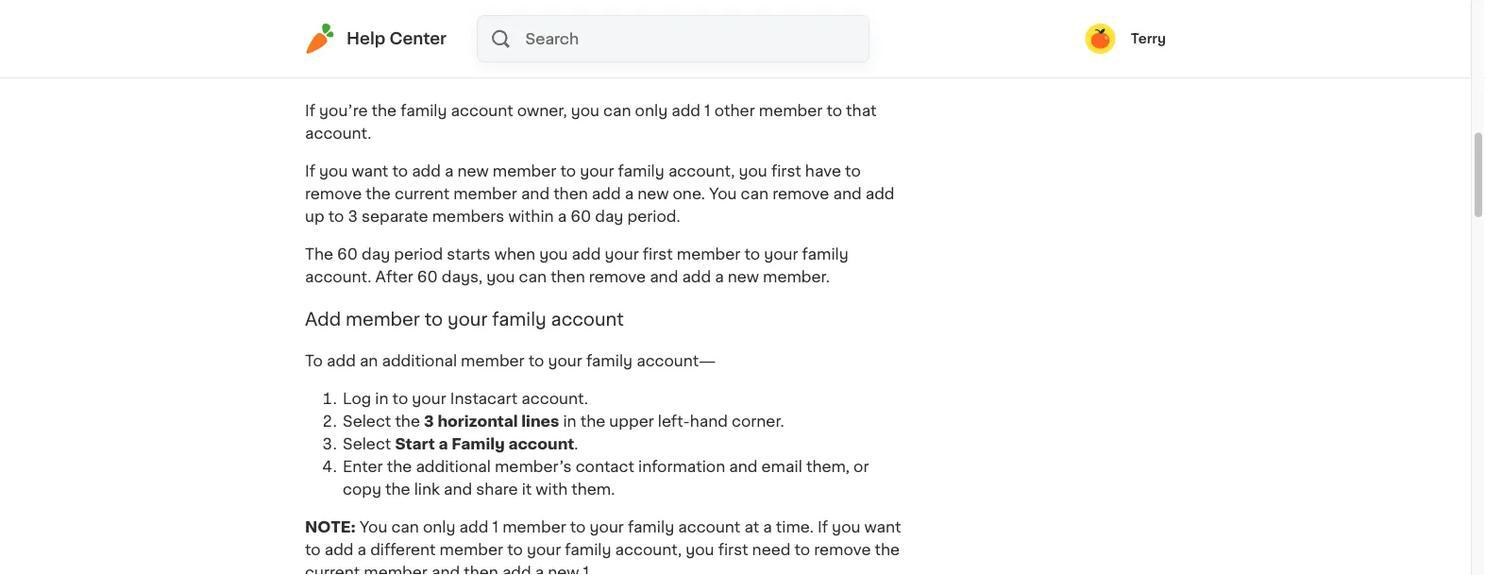 Task type: locate. For each thing, give the bounding box(es) containing it.
want up separate
[[352, 163, 389, 179]]

an
[[360, 354, 378, 369]]

remove
[[305, 186, 362, 201], [773, 186, 830, 201], [589, 269, 646, 284], [814, 543, 871, 558]]

the
[[372, 103, 397, 118], [366, 186, 391, 201], [395, 414, 420, 429], [581, 414, 606, 429], [387, 460, 412, 475], [385, 482, 411, 497], [875, 543, 900, 558]]

you right the owner,
[[571, 103, 600, 118]]

or
[[854, 460, 869, 475]]

1 vertical spatial if
[[305, 163, 315, 179]]

family inside if you want to add a new member to your family account, you first have to remove the current member and then add a new one. you can remove and add up to 3 separate members within a 60 day period.
[[618, 163, 665, 179]]

1 vertical spatial only
[[423, 520, 456, 535]]

can down 'when'
[[519, 269, 547, 284]]

2 horizontal spatial 60
[[571, 209, 591, 224]]

account, up one.
[[669, 163, 735, 179]]

current inside you can only add 1 member to your family account at a time. if you want to add a different member to your family account, you first need to remove the current member and then add a new 1.
[[305, 565, 360, 575]]

add up separate
[[412, 163, 441, 179]]

have
[[806, 163, 842, 179]]

0 vertical spatial in
[[375, 392, 389, 407]]

family inside the 60 day period starts when you add your first member to your family account. after 60 days, you can then remove and add a new member.
[[802, 247, 849, 262]]

family down family account members at the top
[[401, 103, 447, 118]]

.
[[555, 18, 559, 34], [575, 437, 579, 452]]

1 vertical spatial day
[[362, 247, 390, 262]]

account left the owner,
[[451, 103, 513, 118]]

0 horizontal spatial current
[[305, 565, 360, 575]]

60 up the 60 day period starts when you add your first member to your family account. after 60 days, you can then remove and add a new member.
[[571, 209, 591, 224]]

0 vertical spatial you
[[709, 186, 737, 201]]

member inside the 60 day period starts when you add your first member to your family account. after 60 days, you can then remove and add a new member.
[[677, 247, 741, 262]]

new inside you can only add 1 member to your family account at a time. if you want to add a different member to your family account, you first need to remove the current member and then add a new 1.
[[548, 565, 579, 575]]

owner,
[[517, 103, 567, 118]]

account. inside if you're the family account owner, you can only add 1 other member to that account.
[[305, 126, 372, 141]]

your down if you're the family account owner, you can only add 1 other member to that account.
[[580, 163, 614, 179]]

0 vertical spatial first
[[772, 163, 802, 179]]

account. down the
[[305, 269, 372, 284]]

to
[[305, 354, 323, 369]]

select down log
[[343, 414, 391, 429]]

current down note:
[[305, 565, 360, 575]]

family inside if you're the family account owner, you can only add 1 other member to that account.
[[401, 103, 447, 118]]

60
[[571, 209, 591, 224], [337, 247, 358, 262], [417, 269, 438, 284]]

day up after
[[362, 247, 390, 262]]

members up starts
[[432, 209, 505, 224]]

in right log
[[375, 392, 389, 407]]

and
[[521, 186, 550, 201], [834, 186, 862, 201], [650, 269, 679, 284], [729, 460, 758, 475], [444, 482, 472, 497], [432, 565, 460, 575]]

help center
[[347, 31, 447, 47]]

you
[[571, 103, 600, 118], [319, 163, 348, 179], [739, 163, 768, 179], [539, 247, 568, 262], [487, 269, 515, 284], [832, 520, 861, 535], [686, 543, 715, 558]]

additional up link
[[416, 460, 491, 475]]

1 vertical spatial want
[[865, 520, 901, 535]]

your up 'start'
[[412, 392, 446, 407]]

. up contact
[[575, 437, 579, 452]]

and inside the 60 day period starts when you add your first member to your family account. after 60 days, you can then remove and add a new member.
[[650, 269, 679, 284]]

a up period.
[[625, 186, 634, 201]]

current up separate
[[395, 186, 450, 201]]

. up the owner,
[[555, 18, 559, 34]]

the
[[305, 247, 333, 262]]

1 horizontal spatial only
[[635, 103, 668, 118]]

1 down share in the left of the page
[[493, 520, 499, 535]]

can
[[604, 103, 631, 118], [741, 186, 769, 201], [519, 269, 547, 284], [391, 520, 419, 535]]

remove inside you can only add 1 member to your family account at a time. if you want to add a different member to your family account, you first need to remove the current member and then add a new 1.
[[814, 543, 871, 558]]

then
[[554, 186, 588, 201], [551, 269, 585, 284], [464, 565, 499, 575]]

enter
[[343, 460, 383, 475]]

and left email
[[729, 460, 758, 475]]

can right the owner,
[[604, 103, 631, 118]]

add left "1."
[[502, 565, 532, 575]]

then down within
[[551, 269, 585, 284]]

3 right up
[[348, 209, 358, 224]]

2 horizontal spatial first
[[772, 163, 802, 179]]

1 vertical spatial you
[[360, 520, 388, 535]]

1 vertical spatial then
[[551, 269, 585, 284]]

can up different
[[391, 520, 419, 535]]

after
[[376, 269, 414, 284]]

account inside you can only add 1 member to your family account at a time. if you want to add a different member to your family account, you first need to remove the current member and then add a new 1.
[[678, 520, 741, 535]]

1 vertical spatial family
[[452, 437, 505, 452]]

1 vertical spatial 1
[[493, 520, 499, 535]]

1 horizontal spatial .
[[575, 437, 579, 452]]

the 60 day period starts when you add your first member to your family account. after 60 days, you can then remove and add a new member.
[[305, 247, 849, 284]]

family account members
[[305, 59, 530, 77]]

if inside if you want to add a new member to your family account, you first have to remove the current member and then add a new one. you can remove and add up to 3 separate members within a 60 day period.
[[305, 163, 315, 179]]

help center link
[[305, 24, 447, 54]]

1 vertical spatial 60
[[337, 247, 358, 262]]

to inside log in to your instacart account. select the 3 horizontal lines in the upper left-hand corner. select start a family account . enter the additional member's contact information and email them, or copy the link and share it with them.
[[393, 392, 408, 407]]

0 vertical spatial select
[[343, 18, 391, 34]]

account inside if you're the family account owner, you can only add 1 other member to that account.
[[451, 103, 513, 118]]

family down information
[[628, 520, 675, 535]]

day inside if you want to add a new member to your family account, you first have to remove the current member and then add a new one. you can remove and add up to 3 separate members within a 60 day period.
[[595, 209, 624, 224]]

a right at
[[763, 520, 772, 535]]

only left other
[[635, 103, 668, 118]]

if for if you want to add a new member to your family account, you first have to remove the current member and then add a new one. you can remove and add up to 3 separate members within a 60 day period.
[[305, 163, 315, 179]]

2 vertical spatial if
[[818, 520, 828, 535]]

log
[[343, 392, 371, 407]]

only down link
[[423, 520, 456, 535]]

0 horizontal spatial 3
[[348, 209, 358, 224]]

0 vertical spatial family
[[305, 59, 363, 77]]

select
[[343, 18, 391, 34], [343, 414, 391, 429], [343, 437, 391, 452]]

0 vertical spatial want
[[352, 163, 389, 179]]

family
[[435, 18, 485, 34], [401, 103, 447, 118], [618, 163, 665, 179], [802, 247, 849, 262], [492, 310, 547, 328], [586, 354, 633, 369], [628, 520, 675, 535], [565, 543, 612, 558]]

lines
[[522, 414, 559, 429]]

60 down period
[[417, 269, 438, 284]]

then up within
[[554, 186, 588, 201]]

1 horizontal spatial family
[[452, 437, 505, 452]]

family down horizontal
[[452, 437, 505, 452]]

you
[[709, 186, 737, 201], [360, 520, 388, 535]]

family inside log in to your instacart account. select the 3 horizontal lines in the upper left-hand corner. select start a family account . enter the additional member's contact information and email them, or copy the link and share it with them.
[[452, 437, 505, 452]]

account,
[[669, 163, 735, 179], [616, 543, 682, 558]]

email
[[762, 460, 803, 475]]

first
[[772, 163, 802, 179], [643, 247, 673, 262], [718, 543, 749, 558]]

first down period.
[[643, 247, 673, 262]]

remove up up
[[305, 186, 362, 201]]

new left member.
[[728, 269, 759, 284]]

0 vertical spatial only
[[635, 103, 668, 118]]

your
[[580, 163, 614, 179], [605, 247, 639, 262], [764, 247, 799, 262], [448, 310, 488, 328], [548, 354, 583, 369], [412, 392, 446, 407], [590, 520, 624, 535], [527, 543, 561, 558]]

family up member.
[[802, 247, 849, 262]]

instacart
[[450, 392, 518, 407]]

day
[[595, 209, 624, 224], [362, 247, 390, 262]]

and down period.
[[650, 269, 679, 284]]

account.
[[305, 126, 372, 141], [305, 269, 372, 284], [522, 392, 588, 407]]

the inside if you want to add a new member to your family account, you first have to remove the current member and then add a new one. you can remove and add up to 3 separate members within a 60 day period.
[[366, 186, 391, 201]]

remove right need
[[814, 543, 871, 558]]

1 vertical spatial .
[[575, 437, 579, 452]]

to inside the 60 day period starts when you add your first member to your family account. after 60 days, you can then remove and add a new member.
[[745, 247, 760, 262]]

then inside if you want to add a new member to your family account, you first have to remove the current member and then add a new one. you can remove and add up to 3 separate members within a 60 day period.
[[554, 186, 588, 201]]

1 vertical spatial account.
[[305, 269, 372, 284]]

new up period.
[[638, 186, 669, 201]]

if left "you're"
[[305, 103, 315, 118]]

if
[[305, 103, 315, 118], [305, 163, 315, 179], [818, 520, 828, 535]]

first inside the 60 day period starts when you add your first member to your family account. after 60 days, you can then remove and add a new member.
[[643, 247, 673, 262]]

1 horizontal spatial 3
[[424, 414, 434, 429]]

1 horizontal spatial 1
[[705, 103, 711, 118]]

0 vertical spatial 1
[[705, 103, 711, 118]]

within
[[509, 209, 554, 224]]

1
[[705, 103, 711, 118], [493, 520, 499, 535]]

members down select your family account .
[[445, 59, 530, 77]]

if you want to add a new member to your family account, you first have to remove the current member and then add a new one. you can remove and add up to 3 separate members within a 60 day period.
[[305, 163, 895, 224]]

note:
[[305, 520, 356, 535]]

can right one.
[[741, 186, 769, 201]]

your down days,
[[448, 310, 488, 328]]

family up period.
[[618, 163, 665, 179]]

family down instacart image
[[305, 59, 363, 77]]

a
[[445, 163, 454, 179], [625, 186, 634, 201], [558, 209, 567, 224], [715, 269, 724, 284], [439, 437, 448, 452], [763, 520, 772, 535], [358, 543, 367, 558], [535, 565, 544, 575]]

in right the lines
[[563, 414, 577, 429]]

1 vertical spatial first
[[643, 247, 673, 262]]

it
[[522, 482, 532, 497]]

new
[[458, 163, 489, 179], [638, 186, 669, 201], [728, 269, 759, 284], [548, 565, 579, 575]]

1 vertical spatial 3
[[424, 414, 434, 429]]

2 vertical spatial select
[[343, 437, 391, 452]]

member.
[[763, 269, 830, 284]]

link
[[414, 482, 440, 497]]

additional right an
[[382, 354, 457, 369]]

if right time.
[[818, 520, 828, 535]]

3
[[348, 209, 358, 224], [424, 414, 434, 429]]

account. down "you're"
[[305, 126, 372, 141]]

center
[[390, 31, 447, 47]]

1 vertical spatial current
[[305, 565, 360, 575]]

60 inside if you want to add a new member to your family account, you first have to remove the current member and then add a new one. you can remove and add up to 3 separate members within a 60 day period.
[[571, 209, 591, 224]]

add
[[672, 103, 701, 118], [412, 163, 441, 179], [592, 186, 621, 201], [866, 186, 895, 201], [572, 247, 601, 262], [682, 269, 711, 284], [327, 354, 356, 369], [460, 520, 489, 535], [325, 543, 354, 558], [502, 565, 532, 575]]

to
[[827, 103, 843, 118], [392, 163, 408, 179], [561, 163, 576, 179], [845, 163, 861, 179], [328, 209, 344, 224], [745, 247, 760, 262], [425, 310, 443, 328], [529, 354, 544, 369], [393, 392, 408, 407], [570, 520, 586, 535], [305, 543, 321, 558], [507, 543, 523, 558], [795, 543, 811, 558]]

a right 'start'
[[439, 437, 448, 452]]

0 vertical spatial day
[[595, 209, 624, 224]]

member's
[[495, 460, 572, 475]]

add down if you're the family account owner, you can only add 1 other member to that account.
[[592, 186, 621, 201]]

60 right the
[[337, 247, 358, 262]]

1 left other
[[705, 103, 711, 118]]

new inside the 60 day period starts when you add your first member to your family account. after 60 days, you can then remove and add a new member.
[[728, 269, 759, 284]]

period
[[394, 247, 443, 262]]

day left period.
[[595, 209, 624, 224]]

1 vertical spatial members
[[432, 209, 505, 224]]

1 inside if you're the family account owner, you can only add 1 other member to that account.
[[705, 103, 711, 118]]

additional
[[382, 354, 457, 369], [416, 460, 491, 475]]

account left at
[[678, 520, 741, 535]]

you right one.
[[709, 186, 737, 201]]

remove inside the 60 day period starts when you add your first member to your family account. after 60 days, you can then remove and add a new member.
[[589, 269, 646, 284]]

0 vertical spatial 3
[[348, 209, 358, 224]]

1 vertical spatial in
[[563, 414, 577, 429]]

if up up
[[305, 163, 315, 179]]

1 horizontal spatial first
[[718, 543, 749, 558]]

0 horizontal spatial only
[[423, 520, 456, 535]]

first down at
[[718, 543, 749, 558]]

if you're the family account owner, you can only add 1 other member to that account.
[[305, 103, 877, 141]]

account
[[489, 18, 555, 34], [368, 59, 441, 77], [451, 103, 513, 118], [551, 310, 624, 328], [509, 437, 575, 452], [678, 520, 741, 535]]

current
[[395, 186, 450, 201], [305, 565, 360, 575]]

3 inside log in to your instacart account. select the 3 horizontal lines in the upper left-hand corner. select start a family account . enter the additional member's contact information and email them, or copy the link and share it with them.
[[424, 414, 434, 429]]

family up upper
[[586, 354, 633, 369]]

0 horizontal spatial 1
[[493, 520, 499, 535]]

a up starts
[[445, 163, 454, 179]]

1 horizontal spatial current
[[395, 186, 450, 201]]

if inside if you're the family account owner, you can only add 1 other member to that account.
[[305, 103, 315, 118]]

0 horizontal spatial you
[[360, 520, 388, 535]]

add left other
[[672, 103, 701, 118]]

0 horizontal spatial want
[[352, 163, 389, 179]]

0 vertical spatial then
[[554, 186, 588, 201]]

1 vertical spatial account,
[[616, 543, 682, 558]]

account, down information
[[616, 543, 682, 558]]

1 horizontal spatial you
[[709, 186, 737, 201]]

2 vertical spatial then
[[464, 565, 499, 575]]

member
[[759, 103, 823, 118], [493, 163, 557, 179], [454, 186, 517, 201], [677, 247, 741, 262], [346, 310, 420, 328], [461, 354, 525, 369], [503, 520, 566, 535], [440, 543, 504, 558], [364, 565, 428, 575]]

account. up the lines
[[522, 392, 588, 407]]

0 horizontal spatial family
[[305, 59, 363, 77]]

other
[[715, 103, 755, 118]]

you down other
[[739, 163, 768, 179]]

the inside if you're the family account owner, you can only add 1 other member to that account.
[[372, 103, 397, 118]]

want inside if you want to add a new member to your family account, you first have to remove the current member and then add a new one. you can remove and add up to 3 separate members within a 60 day period.
[[352, 163, 389, 179]]

0 vertical spatial account.
[[305, 126, 372, 141]]

select your family account .
[[343, 18, 559, 34]]

1 vertical spatial additional
[[416, 460, 491, 475]]

log in to your instacart account. select the 3 horizontal lines in the upper left-hand corner. select start a family account . enter the additional member's contact information and email them, or copy the link and share it with them.
[[343, 392, 869, 497]]

add down note:
[[325, 543, 354, 558]]

remove down period.
[[589, 269, 646, 284]]

. inside log in to your instacart account. select the 3 horizontal lines in the upper left-hand corner. select start a family account . enter the additional member's contact information and email them, or copy the link and share it with them.
[[575, 437, 579, 452]]

1 horizontal spatial day
[[595, 209, 624, 224]]

0 horizontal spatial day
[[362, 247, 390, 262]]

2 vertical spatial 60
[[417, 269, 438, 284]]

a inside the 60 day period starts when you add your first member to your family account. after 60 days, you can then remove and add a new member.
[[715, 269, 724, 284]]

you down 'when'
[[487, 269, 515, 284]]

account down the lines
[[509, 437, 575, 452]]

0 vertical spatial current
[[395, 186, 450, 201]]

in
[[375, 392, 389, 407], [563, 414, 577, 429]]

select up enter
[[343, 437, 391, 452]]

add down one.
[[682, 269, 711, 284]]

members
[[445, 59, 530, 77], [432, 209, 505, 224]]

them.
[[572, 482, 615, 497]]

0 vertical spatial 60
[[571, 209, 591, 224]]

if for if you're the family account owner, you can only add 1 other member to that account.
[[305, 103, 315, 118]]

first inside you can only add 1 member to your family account at a time. if you want to add a different member to your family account, you first need to remove the current member and then add a new 1.
[[718, 543, 749, 558]]

a left different
[[358, 543, 367, 558]]

family up "1."
[[565, 543, 612, 558]]

account, inside you can only add 1 member to your family account at a time. if you want to add a different member to your family account, you first need to remove the current member and then add a new 1.
[[616, 543, 682, 558]]

start
[[395, 437, 435, 452]]

you up different
[[360, 520, 388, 535]]

0 horizontal spatial first
[[643, 247, 673, 262]]

that
[[846, 103, 877, 118]]

0 vertical spatial if
[[305, 103, 315, 118]]

and down different
[[432, 565, 460, 575]]

user avatar image
[[1086, 24, 1116, 54]]

2 vertical spatial first
[[718, 543, 749, 558]]

only
[[635, 103, 668, 118], [423, 520, 456, 535]]

a left member.
[[715, 269, 724, 284]]

0 vertical spatial account,
[[669, 163, 735, 179]]

want
[[352, 163, 389, 179], [865, 520, 901, 535]]

0 horizontal spatial .
[[555, 18, 559, 34]]

2 vertical spatial account.
[[522, 392, 588, 407]]

add member to your family account
[[305, 310, 624, 328]]

1 horizontal spatial want
[[865, 520, 901, 535]]

share
[[476, 482, 518, 497]]

new left "1."
[[548, 565, 579, 575]]

family
[[305, 59, 363, 77], [452, 437, 505, 452]]

1 vertical spatial select
[[343, 414, 391, 429]]



Task type: describe. For each thing, give the bounding box(es) containing it.
Search search field
[[524, 16, 869, 61]]

can inside you can only add 1 member to your family account at a time. if you want to add a different member to your family account, you first need to remove the current member and then add a new 1.
[[391, 520, 419, 535]]

3 inside if you want to add a new member to your family account, you first have to remove the current member and then add a new one. you can remove and add up to 3 separate members within a 60 day period.
[[348, 209, 358, 224]]

family up "to add an additional member to your family account—"
[[492, 310, 547, 328]]

contact
[[576, 460, 635, 475]]

only inside you can only add 1 member to your family account at a time. if you want to add a different member to your family account, you first need to remove the current member and then add a new 1.
[[423, 520, 456, 535]]

add down share in the left of the page
[[460, 520, 489, 535]]

want inside you can only add 1 member to your family account at a time. if you want to add a different member to your family account, you first need to remove the current member and then add a new 1.
[[865, 520, 901, 535]]

your
[[395, 18, 432, 34]]

add down that
[[866, 186, 895, 201]]

a left "1."
[[535, 565, 544, 575]]

2 select from the top
[[343, 414, 391, 429]]

when
[[495, 247, 536, 262]]

your down with
[[527, 543, 561, 558]]

can inside if you're the family account owner, you can only add 1 other member to that account.
[[604, 103, 631, 118]]

you right 'when'
[[539, 247, 568, 262]]

different
[[370, 543, 436, 558]]

new up starts
[[458, 163, 489, 179]]

you up up
[[319, 163, 348, 179]]

account up the owner,
[[489, 18, 555, 34]]

1 select from the top
[[343, 18, 391, 34]]

help
[[347, 31, 386, 47]]

the inside you can only add 1 member to your family account at a time. if you want to add a different member to your family account, you first need to remove the current member and then add a new 1.
[[875, 543, 900, 558]]

upper
[[610, 414, 654, 429]]

account down the 60 day period starts when you add your first member to your family account. after 60 days, you can then remove and add a new member.
[[551, 310, 624, 328]]

and down have
[[834, 186, 862, 201]]

period.
[[628, 209, 681, 224]]

your up member.
[[764, 247, 799, 262]]

a inside log in to your instacart account. select the 3 horizontal lines in the upper left-hand corner. select start a family account . enter the additional member's contact information and email them, or copy the link and share it with them.
[[439, 437, 448, 452]]

time.
[[776, 520, 814, 535]]

left-
[[658, 414, 690, 429]]

account. inside the 60 day period starts when you add your first member to your family account. after 60 days, you can then remove and add a new member.
[[305, 269, 372, 284]]

one.
[[673, 186, 706, 201]]

your down period.
[[605, 247, 639, 262]]

if inside you can only add 1 member to your family account at a time. if you want to add a different member to your family account, you first need to remove the current member and then add a new 1.
[[818, 520, 828, 535]]

need
[[752, 543, 791, 558]]

to add an additional member to your family account—
[[305, 354, 716, 369]]

days,
[[442, 269, 483, 284]]

account. inside log in to your instacart account. select the 3 horizontal lines in the upper left-hand corner. select start a family account . enter the additional member's contact information and email them, or copy the link and share it with them.
[[522, 392, 588, 407]]

your up the lines
[[548, 354, 583, 369]]

terry
[[1131, 32, 1167, 45]]

a right within
[[558, 209, 567, 224]]

at
[[745, 520, 760, 535]]

separate
[[362, 209, 428, 224]]

up
[[305, 209, 325, 224]]

0 vertical spatial members
[[445, 59, 530, 77]]

and up within
[[521, 186, 550, 201]]

account inside log in to your instacart account. select the 3 horizontal lines in the upper left-hand corner. select start a family account . enter the additional member's contact information and email them, or copy the link and share it with them.
[[509, 437, 575, 452]]

first inside if you want to add a new member to your family account, you first have to remove the current member and then add a new one. you can remove and add up to 3 separate members within a 60 day period.
[[772, 163, 802, 179]]

1 inside you can only add 1 member to your family account at a time. if you want to add a different member to your family account, you first need to remove the current member and then add a new 1.
[[493, 520, 499, 535]]

account down help center
[[368, 59, 441, 77]]

0 vertical spatial .
[[555, 18, 559, 34]]

you can only add 1 member to your family account at a time. if you want to add a different member to your family account, you first need to remove the current member and then add a new 1.
[[305, 520, 901, 575]]

information
[[639, 460, 726, 475]]

only inside if you're the family account owner, you can only add 1 other member to that account.
[[635, 103, 668, 118]]

family right your
[[435, 18, 485, 34]]

day inside the 60 day period starts when you add your first member to your family account. after 60 days, you can then remove and add a new member.
[[362, 247, 390, 262]]

1.
[[583, 565, 594, 575]]

1 horizontal spatial in
[[563, 414, 577, 429]]

hand
[[690, 414, 728, 429]]

corner.
[[732, 414, 785, 429]]

and inside you can only add 1 member to your family account at a time. if you want to add a different member to your family account, you first need to remove the current member and then add a new 1.
[[432, 565, 460, 575]]

add down if you want to add a new member to your family account, you first have to remove the current member and then add a new one. you can remove and add up to 3 separate members within a 60 day period.
[[572, 247, 601, 262]]

can inside the 60 day period starts when you add your first member to your family account. after 60 days, you can then remove and add a new member.
[[519, 269, 547, 284]]

add right to on the left bottom of page
[[327, 354, 356, 369]]

your down them.
[[590, 520, 624, 535]]

you left need
[[686, 543, 715, 558]]

you inside if you want to add a new member to your family account, you first have to remove the current member and then add a new one. you can remove and add up to 3 separate members within a 60 day period.
[[709, 186, 737, 201]]

0 vertical spatial additional
[[382, 354, 457, 369]]

0 horizontal spatial 60
[[337, 247, 358, 262]]

to inside if you're the family account owner, you can only add 1 other member to that account.
[[827, 103, 843, 118]]

3 select from the top
[[343, 437, 391, 452]]

member inside if you're the family account owner, you can only add 1 other member to that account.
[[759, 103, 823, 118]]

members inside if you want to add a new member to your family account, you first have to remove the current member and then add a new one. you can remove and add up to 3 separate members within a 60 day period.
[[432, 209, 505, 224]]

0 horizontal spatial in
[[375, 392, 389, 407]]

current inside if you want to add a new member to your family account, you first have to remove the current member and then add a new one. you can remove and add up to 3 separate members within a 60 day period.
[[395, 186, 450, 201]]

your inside if you want to add a new member to your family account, you first have to remove the current member and then add a new one. you can remove and add up to 3 separate members within a 60 day period.
[[580, 163, 614, 179]]

you inside you can only add 1 member to your family account at a time. if you want to add a different member to your family account, you first need to remove the current member and then add a new 1.
[[360, 520, 388, 535]]

starts
[[447, 247, 491, 262]]

additional inside log in to your instacart account. select the 3 horizontal lines in the upper left-hand corner. select start a family account . enter the additional member's contact information and email them, or copy the link and share it with them.
[[416, 460, 491, 475]]

can inside if you want to add a new member to your family account, you first have to remove the current member and then add a new one. you can remove and add up to 3 separate members within a 60 day period.
[[741, 186, 769, 201]]

then inside you can only add 1 member to your family account at a time. if you want to add a different member to your family account, you first need to remove the current member and then add a new 1.
[[464, 565, 499, 575]]

copy
[[343, 482, 382, 497]]

you right time.
[[832, 520, 861, 535]]

your inside log in to your instacart account. select the 3 horizontal lines in the upper left-hand corner. select start a family account . enter the additional member's contact information and email them, or copy the link and share it with them.
[[412, 392, 446, 407]]

1 horizontal spatial 60
[[417, 269, 438, 284]]

them,
[[807, 460, 850, 475]]

remove down have
[[773, 186, 830, 201]]

instacart image
[[305, 24, 335, 54]]

account, inside if you want to add a new member to your family account, you first have to remove the current member and then add a new one. you can remove and add up to 3 separate members within a 60 day period.
[[669, 163, 735, 179]]

then inside the 60 day period starts when you add your first member to your family account. after 60 days, you can then remove and add a new member.
[[551, 269, 585, 284]]

add
[[305, 310, 341, 328]]

you inside if you're the family account owner, you can only add 1 other member to that account.
[[571, 103, 600, 118]]

and right link
[[444, 482, 472, 497]]

account—
[[637, 354, 716, 369]]

you're
[[319, 103, 368, 118]]

add inside if you're the family account owner, you can only add 1 other member to that account.
[[672, 103, 701, 118]]

terry link
[[1086, 24, 1167, 54]]

horizontal
[[438, 414, 518, 429]]

with
[[536, 482, 568, 497]]



Task type: vqa. For each thing, say whether or not it's contained in the screenshot.
top FIRST
yes



